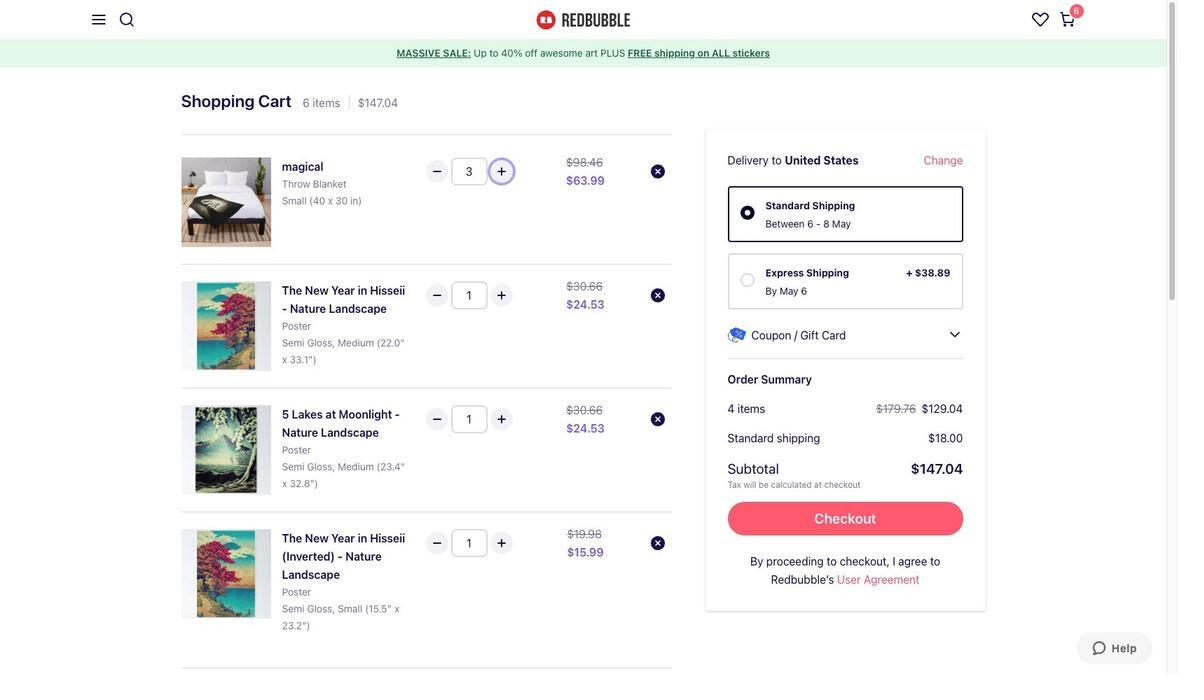 Task type: describe. For each thing, give the bounding box(es) containing it.
cost summary element
[[728, 400, 963, 491]]

line items in cart element
[[181, 141, 672, 668]]

quantity number field for the new year in hisseii (inverted) - nature landscape image
[[451, 530, 487, 558]]

quantity number field for 5 lakes at moonlight  - nature landscape image
[[451, 406, 487, 434]]

order summary element
[[705, 129, 986, 612]]

the new year in hisseii (inverted) - nature landscape image
[[181, 530, 271, 619]]

none radio inside order summary element
[[740, 205, 754, 219]]



Task type: locate. For each thing, give the bounding box(es) containing it.
4 quantity number field from the top
[[451, 530, 487, 558]]

magical image
[[181, 158, 271, 247]]

2 quantity number field from the top
[[451, 282, 487, 310]]

quantity number field for the new year in hisseii - nature landscape 'image'
[[451, 282, 487, 310]]

5 lakes at moonlight  - nature landscape image
[[181, 406, 271, 495]]

Quantity number field
[[451, 158, 487, 186], [451, 282, 487, 310], [451, 406, 487, 434], [451, 530, 487, 558]]

quantity number field for magical 'image'
[[451, 158, 487, 186]]

3 quantity number field from the top
[[451, 406, 487, 434]]

the new year in hisseii - nature landscape image
[[181, 282, 271, 371]]

1 quantity number field from the top
[[451, 158, 487, 186]]

None radio
[[740, 205, 754, 219]]



Task type: vqa. For each thing, say whether or not it's contained in the screenshot.
5 Lakes at Moonlight  - Nature Landscape IMAGE
yes



